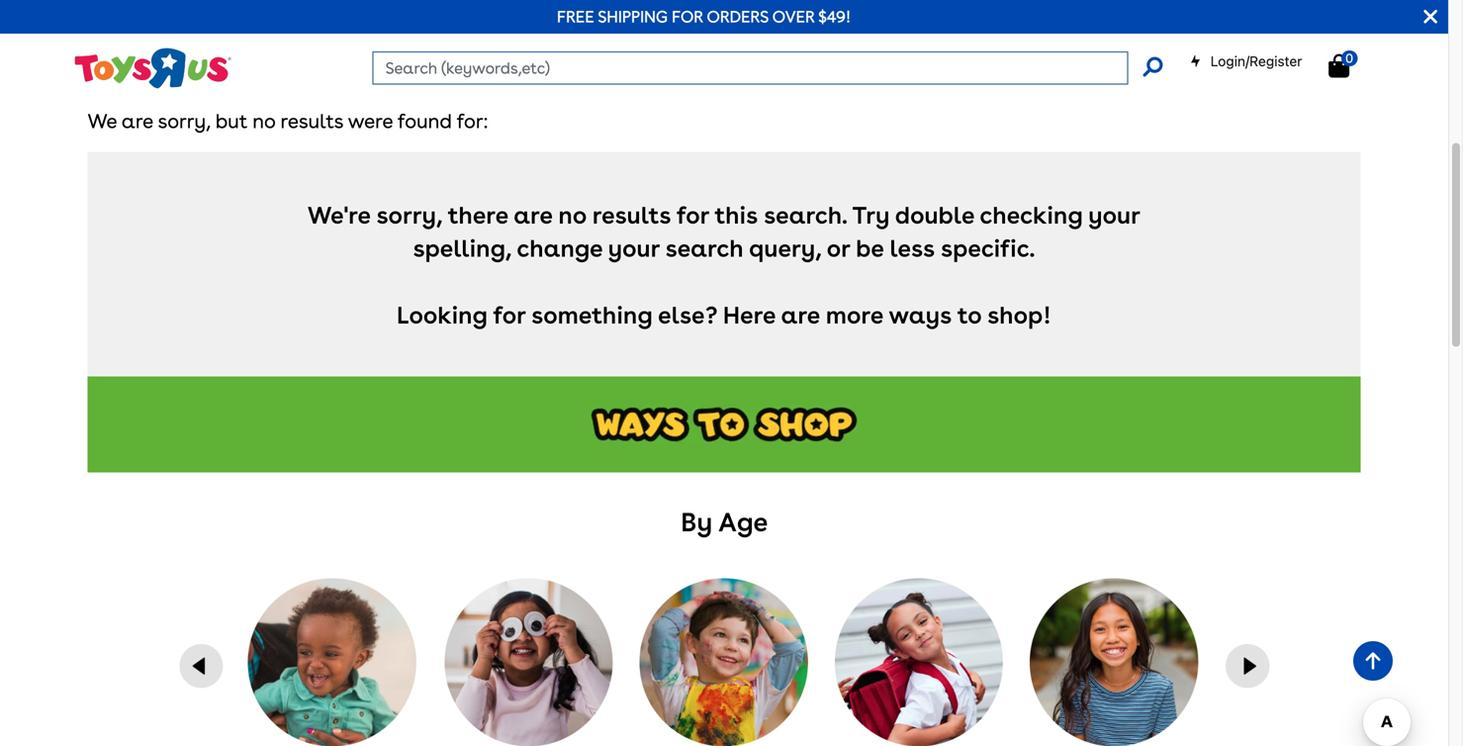 Task type: locate. For each thing, give the bounding box(es) containing it.
login/register button
[[1190, 51, 1303, 71]]

0 vertical spatial are
[[122, 109, 153, 133]]

0 vertical spatial for
[[677, 200, 709, 229]]

results
[[281, 109, 343, 133], [593, 200, 671, 229]]

login/register
[[1211, 53, 1303, 69]]

for right ‌looking
[[494, 300, 526, 329]]

there
[[448, 200, 508, 229]]

spelling,
[[413, 234, 512, 262]]

your right 'checking'
[[1089, 200, 1141, 229]]

for:
[[457, 109, 488, 133]]

sorry, inside we're sorry, there are no results for this search. try double checking your spelling, change your search query, or be less specific.
[[377, 200, 442, 229]]

are
[[122, 109, 153, 133], [514, 200, 553, 229], [781, 300, 820, 329]]

we
[[88, 109, 117, 133]]

0 horizontal spatial results
[[281, 109, 343, 133]]

articles link
[[164, 29, 261, 71]]

no up change
[[559, 200, 587, 229]]

0 horizontal spatial sorry,
[[158, 109, 210, 133]]

0 vertical spatial no
[[253, 109, 276, 133]]

0 vertical spatial your
[[1089, 200, 1141, 229]]

products link
[[58, 29, 164, 74]]

results up change
[[593, 200, 671, 229]]

no right but at the top left
[[253, 109, 276, 133]]

no for but
[[253, 109, 276, 133]]

results inside we're sorry, there are no results for this search. try double checking your spelling, change your search query, or be less specific.
[[593, 200, 671, 229]]

0 vertical spatial results
[[281, 109, 343, 133]]

1 horizontal spatial results
[[593, 200, 671, 229]]

close button image
[[1424, 6, 1438, 28]]

for inside we're sorry, there are no results for this search. try double checking your spelling, change your search query, or be less specific.
[[677, 200, 709, 229]]

results left were
[[281, 109, 343, 133]]

no
[[253, 109, 276, 133], [559, 200, 587, 229]]

‌looking for something else? here are more ways to shop!
[[397, 300, 1052, 329]]

else?
[[658, 300, 717, 329]]

free
[[557, 7, 594, 26]]

sorry, up spelling,
[[377, 200, 442, 229]]

sorry,
[[158, 109, 210, 133], [377, 200, 442, 229]]

for
[[677, 200, 709, 229], [494, 300, 526, 329]]

something
[[532, 300, 653, 329]]

1 vertical spatial your
[[608, 234, 660, 262]]

we are sorry, but no results were found for:
[[88, 109, 488, 133]]

are up change
[[514, 200, 553, 229]]

2 vertical spatial are
[[781, 300, 820, 329]]

specific.
[[941, 234, 1035, 262]]

are right here
[[781, 300, 820, 329]]

shop!
[[988, 300, 1052, 329]]

tab list
[[58, 29, 261, 74]]

no inside we're sorry, there are no results for this search. try double checking your spelling, change your search query, or be less specific.
[[559, 200, 587, 229]]

1 horizontal spatial are
[[514, 200, 553, 229]]

orders
[[707, 7, 769, 26]]

but
[[215, 109, 248, 133]]

1 horizontal spatial sorry,
[[377, 200, 442, 229]]

0 link
[[1329, 50, 1370, 79]]

0 vertical spatial sorry,
[[158, 109, 210, 133]]

None search field
[[373, 51, 1163, 85]]

2 horizontal spatial are
[[781, 300, 820, 329]]

0 horizontal spatial no
[[253, 109, 276, 133]]

1 horizontal spatial for
[[677, 200, 709, 229]]

no for are
[[559, 200, 587, 229]]

1 horizontal spatial your
[[1089, 200, 1141, 229]]

for up search
[[677, 200, 709, 229]]

sorry, left but at the top left
[[158, 109, 210, 133]]

free shipping for orders over $49!
[[557, 7, 851, 26]]

double
[[895, 200, 975, 229]]

0 horizontal spatial are
[[122, 109, 153, 133]]

toys r us image
[[73, 46, 231, 91]]

1 vertical spatial sorry,
[[377, 200, 442, 229]]

your left search
[[608, 234, 660, 262]]

$49!
[[819, 7, 851, 26]]

1 vertical spatial no
[[559, 200, 587, 229]]

1 vertical spatial are
[[514, 200, 553, 229]]

less
[[890, 234, 935, 262]]

1 horizontal spatial no
[[559, 200, 587, 229]]

for
[[672, 7, 703, 26]]

ways
[[889, 300, 952, 329]]

1 vertical spatial for
[[494, 300, 526, 329]]

1 vertical spatial results
[[593, 200, 671, 229]]

are right we
[[122, 109, 153, 133]]

0
[[1346, 50, 1354, 66]]

this
[[715, 200, 758, 229]]

are inside we're sorry, there are no results for this search. try double checking your spelling, change your search query, or be less specific.
[[514, 200, 553, 229]]

your
[[1089, 200, 1141, 229], [608, 234, 660, 262]]



Task type: vqa. For each thing, say whether or not it's contained in the screenshot.
dilophosaurus
no



Task type: describe. For each thing, give the bounding box(es) containing it.
shopping bag image
[[1329, 54, 1350, 78]]

search.
[[764, 200, 848, 229]]

‌looking
[[397, 300, 488, 329]]

shipping
[[598, 7, 668, 26]]

tab list containing products
[[58, 29, 261, 74]]

0 horizontal spatial your
[[608, 234, 660, 262]]

products
[[74, 39, 148, 60]]

query,
[[749, 234, 822, 262]]

or
[[827, 234, 850, 262]]

try
[[853, 200, 890, 229]]

we're sorry, there are no results for this search. try double checking your spelling, change your search query, or be less specific.
[[308, 200, 1147, 262]]

change
[[517, 234, 603, 262]]

found
[[398, 109, 452, 133]]

Enter Keyword or Item No. search field
[[373, 51, 1129, 85]]

search
[[666, 234, 744, 262]]

over
[[773, 7, 815, 26]]

results for for
[[593, 200, 671, 229]]

were
[[348, 109, 393, 133]]

more
[[826, 300, 884, 329]]

be
[[856, 234, 884, 262]]

0 horizontal spatial for
[[494, 300, 526, 329]]

to
[[958, 300, 982, 329]]

ways to shop image
[[88, 377, 1361, 473]]

results for were
[[281, 109, 343, 133]]

we're
[[308, 200, 371, 229]]

articles
[[179, 39, 245, 60]]

free shipping for orders over $49! link
[[557, 7, 851, 26]]

checking
[[980, 200, 1083, 229]]

here
[[723, 300, 776, 329]]



